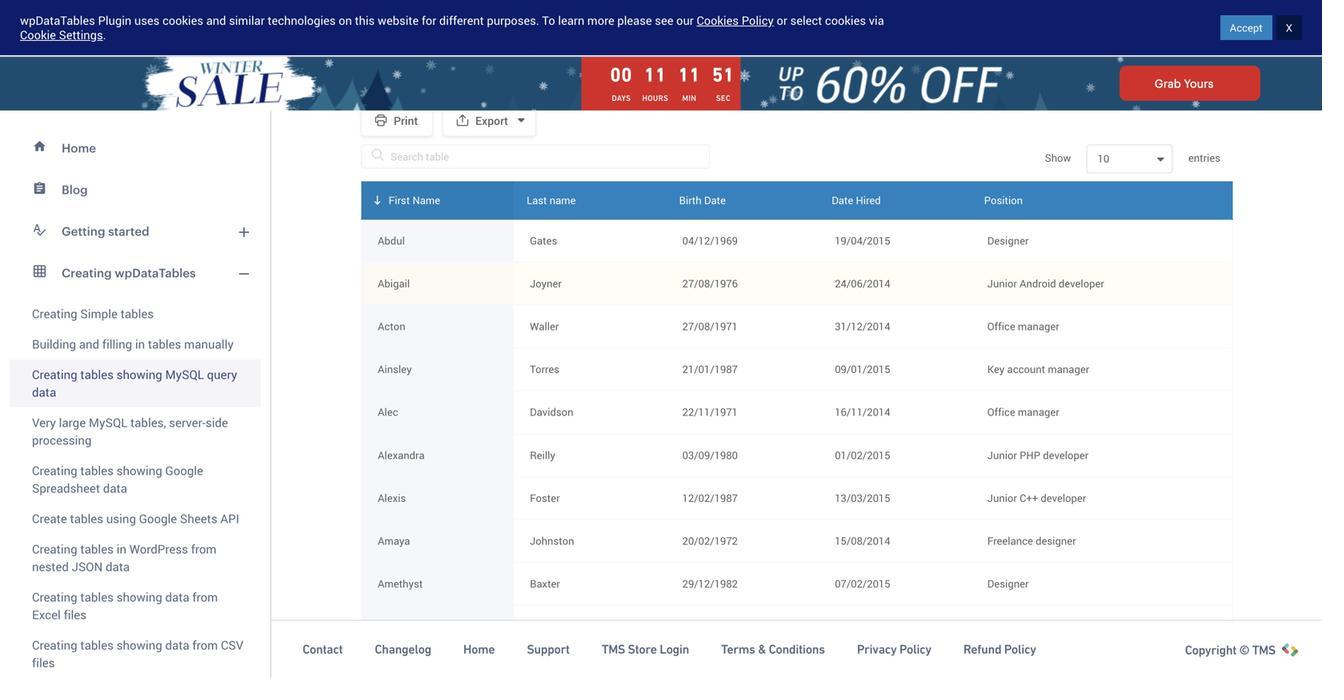Task type: vqa. For each thing, say whether or not it's contained in the screenshot.


Task type: describe. For each thing, give the bounding box(es) containing it.
showing for creating tables showing google spreadsheet data
[[117, 462, 162, 479]]

1 vertical spatial home
[[464, 642, 495, 657]]

1 cookies from the left
[[162, 12, 203, 28]]

files for creating tables showing data from excel files
[[64, 606, 87, 623]]

junior c++ developer
[[988, 491, 1087, 505]]

creating tables showing mysql query data
[[32, 366, 237, 400]]

data inside creating tables showing data from csv files
[[165, 637, 189, 653]]

1 vertical spatial manager
[[1048, 362, 1090, 376]]

tables,
[[130, 414, 166, 431]]

using inside 'and import it to your mysql server using phpmyadmin or other software, to repeat the tutorial steps.'
[[1026, 9, 1056, 22]]

0 horizontal spatial home link
[[10, 127, 261, 169]]

using inside 'create tables using google sheets api' 'link'
[[106, 510, 136, 527]]

©
[[1240, 643, 1250, 657]]

1 horizontal spatial this
[[549, 9, 569, 22]]

data inside creating tables in wordpress from nested json data
[[106, 558, 130, 575]]

wpdatatables inside wpdatatables plugin uses cookies and similar technologies on this website for different purposes. to learn more please see our cookies policy or select cookies via cookie settings .
[[20, 12, 95, 28]]

blog link
[[10, 169, 261, 211]]

privacy policy
[[857, 642, 932, 657]]

entries
[[1186, 150, 1221, 165]]

tables up building and filling in tables manually link
[[121, 305, 154, 322]]

cookies
[[697, 12, 739, 28]]

create tables using google sheets api link
[[10, 504, 261, 534]]

creating wpdatatables
[[62, 266, 196, 280]]

manager for 31/12/2014
[[1018, 319, 1060, 334]]

files for creating tables showing data from csv files
[[32, 655, 55, 671]]

get started
[[1204, 20, 1261, 35]]

freelance for 15/08/2014
[[988, 534, 1034, 548]]

tables for create tables using google sheets api
[[70, 510, 103, 527]]

very large mysql tables, server-side processing
[[32, 414, 228, 448]]

x
[[1286, 20, 1293, 35]]

last name: activate to sort column ascending element
[[514, 181, 667, 219]]

0 horizontal spatial and
[[79, 336, 99, 352]]

side
[[206, 414, 228, 431]]

junior android developer
[[988, 276, 1105, 291]]

reilly
[[530, 448, 556, 462]]

mysql inside creating tables showing mysql query data
[[165, 366, 204, 383]]

our
[[677, 12, 694, 28]]

key account manager
[[988, 362, 1090, 376]]

the inside 'and import it to your mysql server using phpmyadmin or other software, to repeat the tutorial steps.'
[[386, 25, 404, 38]]

server-
[[169, 414, 206, 431]]

alexis
[[378, 491, 406, 505]]

terms & conditions
[[721, 642, 825, 657]]

tutorial.
[[740, 57, 782, 70]]

server
[[989, 9, 1023, 22]]

data inside creating tables showing mysql query data
[[32, 384, 56, 400]]

or inside wpdatatables plugin uses cookies and similar technologies on this website for different purposes. to learn more please see our cookies policy or select cookies via cookie settings .
[[777, 12, 788, 28]]

support link
[[527, 641, 570, 657]]

settings
[[59, 27, 103, 43]]

import
[[857, 9, 893, 22]]

on
[[339, 12, 352, 28]]

demonstrated
[[505, 57, 581, 70]]

c++
[[1020, 491, 1039, 505]]

29/12/1982
[[683, 576, 738, 591]]

position
[[985, 193, 1023, 207]]

create
[[376, 57, 410, 70]]

let's create the table first, as demonstrated in the following step-by-step tutorial.
[[348, 57, 782, 70]]

dump
[[497, 9, 528, 22]]

started
[[108, 224, 149, 238]]

creating for creating tables showing data from csv files
[[32, 637, 77, 653]]

showing for creating tables showing data from csv files
[[117, 637, 162, 653]]

privacy policy link
[[857, 641, 932, 657]]

1 horizontal spatial for
[[531, 9, 546, 22]]

wpdatatables - tables and charts manager wordpress plugin image
[[16, 14, 169, 42]]

junior php developer
[[988, 448, 1089, 462]]

and inside wpdatatables plugin uses cookies and similar technologies on this website for different purposes. to learn more please see our cookies policy or select cookies via cookie settings .
[[206, 12, 226, 28]]

position: activate to sort column ascending element
[[972, 181, 1233, 219]]

the down search form search field
[[596, 57, 614, 70]]

to
[[542, 12, 555, 28]]

09/07/1975
[[683, 619, 738, 634]]

json
[[72, 558, 103, 575]]

tables for creating tables showing mysql query data
[[80, 366, 114, 383]]

&
[[758, 642, 766, 657]]

uses
[[134, 12, 160, 28]]

getting
[[62, 224, 105, 238]]

creating tables showing data from csv files
[[32, 637, 244, 671]]

first
[[389, 193, 410, 207]]

as
[[490, 57, 502, 70]]

creating for creating tables showing google spreadsheet data
[[32, 462, 77, 479]]

grab yours
[[1155, 77, 1214, 90]]

foster
[[530, 491, 560, 505]]

show
[[1045, 150, 1074, 165]]

very large mysql tables, server-side processing link
[[10, 408, 261, 456]]

technologies
[[268, 12, 336, 28]]

designer for 22/03/2015
[[1036, 619, 1077, 634]]

freelance designer for 15/08/2014
[[988, 534, 1077, 548]]

09/01/2015
[[835, 362, 891, 376]]

20/02/1972
[[683, 534, 738, 548]]

date hired: activate to sort column ascending element
[[819, 181, 972, 219]]

wpdatatables plugin uses cookies and similar technologies on this website for different purposes. to learn more please see our cookies policy or select cookies via cookie settings .
[[20, 12, 885, 43]]

"dummy
[[614, 9, 659, 22]]

04/12/1969
[[683, 233, 738, 248]]

please
[[618, 12, 652, 28]]

creating simple tables
[[32, 305, 154, 322]]

10
[[1098, 151, 1110, 166]]

manager for 16/11/2014
[[1018, 405, 1060, 419]]

2 to from the left
[[1236, 9, 1247, 22]]

first name
[[389, 193, 440, 207]]

joyner
[[530, 276, 562, 291]]

torres
[[530, 362, 560, 376]]

print
[[394, 113, 418, 128]]

processing
[[32, 432, 92, 448]]

tms store login
[[602, 642, 689, 657]]

2 cookies from the left
[[825, 12, 866, 28]]

0 vertical spatial home
[[62, 141, 96, 155]]

support
[[527, 642, 570, 657]]

this link link
[[788, 9, 830, 22]]

last name
[[527, 193, 576, 207]]

get
[[1204, 20, 1221, 35]]

0 horizontal spatial tms
[[602, 642, 625, 657]]

contact
[[303, 642, 343, 657]]

simple
[[80, 305, 118, 322]]

mysql inside 'and import it to your mysql server using phpmyadmin or other software, to repeat the tutorial steps.'
[[948, 9, 986, 22]]

office for 16/11/2014
[[988, 405, 1016, 419]]

amethyst
[[378, 576, 423, 591]]

copyright
[[1186, 643, 1237, 657]]

print button
[[361, 104, 433, 136]]

refund
[[964, 642, 1002, 657]]

creating for creating wpdatatables
[[62, 266, 112, 280]]

designer for 19/04/2015
[[988, 233, 1029, 248]]

19/04/2015
[[835, 233, 891, 248]]

2 from text field from the left
[[835, 657, 956, 678]]

link
[[811, 9, 830, 22]]

13/03/2015
[[835, 491, 891, 505]]

learn
[[558, 12, 585, 28]]

16/11/2014
[[835, 405, 891, 419]]

nested
[[32, 558, 69, 575]]

freelance for 22/03/2015
[[988, 619, 1034, 634]]

terms
[[721, 642, 756, 657]]

policy for privacy policy
[[900, 642, 932, 657]]

via
[[869, 12, 885, 28]]

download
[[394, 9, 447, 22]]



Task type: locate. For each thing, give the bounding box(es) containing it.
0 horizontal spatial this
[[355, 12, 375, 28]]

1 junior from the top
[[988, 276, 1018, 291]]

tables inside creating tables showing data from excel files
[[80, 589, 114, 605]]

cookies left 'via'
[[825, 12, 866, 28]]

this left sample
[[549, 9, 569, 22]]

0 vertical spatial home link
[[10, 127, 261, 169]]

phpmyadmin
[[1059, 9, 1133, 22]]

alec
[[378, 405, 398, 419]]

0 horizontal spatial wpdatatables
[[20, 12, 95, 28]]

1 horizontal spatial 11
[[679, 64, 701, 86]]

davidson
[[530, 405, 574, 419]]

1 vertical spatial files
[[32, 655, 55, 671]]

designer for 15/08/2014
[[1036, 534, 1077, 548]]

2 11 from the left
[[679, 64, 701, 86]]

google inside 'link'
[[139, 510, 177, 527]]

manager right 'account'
[[1048, 362, 1090, 376]]

creating tables showing google spreadsheet data link
[[10, 456, 261, 504]]

date left the hired
[[832, 193, 854, 207]]

designer for 07/02/2015
[[988, 576, 1029, 591]]

1 designer from the top
[[988, 233, 1029, 248]]

07/02/2015
[[835, 576, 891, 591]]

creating for creating tables in wordpress from nested json data
[[32, 541, 77, 557]]

query
[[207, 366, 237, 383]]

creating simple tables link
[[10, 294, 261, 329]]

first name: activate to sort column descending element
[[361, 181, 514, 219]]

hours
[[642, 94, 669, 103]]

using up creating tables in wordpress from nested json data
[[106, 510, 136, 527]]

1 horizontal spatial wpdatatables
[[115, 266, 196, 280]]

03/09/1980
[[683, 448, 738, 462]]

abigail
[[378, 276, 410, 291]]

policy right refund on the bottom of page
[[1005, 642, 1037, 657]]

2 horizontal spatial in
[[584, 57, 594, 70]]

tables up spreadsheet
[[80, 462, 114, 479]]

1 vertical spatial freelance designer
[[988, 619, 1077, 634]]

2 vertical spatial mysql
[[89, 414, 128, 431]]

1 horizontal spatial files
[[64, 606, 87, 623]]

designer down junior c++ developer
[[1036, 534, 1077, 548]]

table from
[[729, 9, 785, 22]]

1 horizontal spatial cookies
[[825, 12, 866, 28]]

wordpress
[[129, 541, 188, 557]]

1 horizontal spatial home
[[464, 642, 495, 657]]

wpdatatables left .
[[20, 12, 95, 28]]

0 horizontal spatial date
[[704, 193, 726, 207]]

using right server
[[1026, 9, 1056, 22]]

tables down spreadsheet
[[70, 510, 103, 527]]

0 horizontal spatial or
[[777, 12, 788, 28]]

1 vertical spatial from
[[192, 589, 218, 605]]

cookies policy link
[[697, 12, 774, 28]]

developer right "android"
[[1059, 276, 1105, 291]]

hired
[[856, 193, 881, 207]]

junior left 'php'
[[988, 448, 1018, 462]]

sample
[[572, 9, 611, 22]]

2 designer from the top
[[988, 576, 1029, 591]]

0 horizontal spatial for
[[422, 12, 437, 28]]

1 horizontal spatial using
[[1026, 9, 1056, 22]]

0 horizontal spatial using
[[106, 510, 136, 527]]

this inside wpdatatables plugin uses cookies and similar technologies on this website for different purposes. to learn more please see our cookies policy or select cookies via cookie settings .
[[355, 12, 375, 28]]

contact link
[[303, 641, 343, 657]]

freelance down c++
[[988, 534, 1034, 548]]

store
[[628, 642, 657, 657]]

creating for creating tables showing mysql query data
[[32, 366, 77, 383]]

home up blog
[[62, 141, 96, 155]]

freelance designer down c++
[[988, 534, 1077, 548]]

11 up min
[[679, 64, 701, 86]]

office manager for 31/12/2014
[[988, 319, 1060, 334]]

data inside creating tables showing google spreadsheet data
[[103, 480, 127, 496]]

tables down creating simple tables link
[[148, 336, 181, 352]]

terms & conditions link
[[721, 641, 825, 657]]

0 horizontal spatial 11
[[645, 64, 667, 86]]

birth date: activate to sort column ascending element
[[667, 181, 819, 219]]

52
[[713, 64, 735, 86]]

2 vertical spatial junior
[[988, 491, 1018, 505]]

0 vertical spatial from
[[191, 541, 217, 557]]

tables inside creating tables showing mysql query data
[[80, 366, 114, 383]]

creating for creating simple tables
[[32, 305, 77, 322]]

abdul
[[378, 233, 405, 248]]

wpdatatables up creating simple tables link
[[115, 266, 196, 280]]

tables down json
[[80, 589, 114, 605]]

freelance designer
[[988, 534, 1077, 548], [988, 619, 1077, 634]]

Search form search field
[[337, 17, 873, 38]]

policy right cookies
[[742, 12, 774, 28]]

files inside creating tables showing data from csv files
[[32, 655, 55, 671]]

0 vertical spatial designer
[[988, 233, 1029, 248]]

mysql right your
[[948, 9, 986, 22]]

2 vertical spatial from
[[192, 637, 218, 653]]

software,
[[1182, 9, 1232, 22]]

date right birth
[[704, 193, 726, 207]]

1 vertical spatial freelance
[[988, 619, 1034, 634]]

1 vertical spatial junior
[[988, 448, 1018, 462]]

developer for junior php developer
[[1043, 448, 1089, 462]]

creating inside creating tables in wordpress from nested json data
[[32, 541, 77, 557]]

policy inside wpdatatables plugin uses cookies and similar technologies on this website for different purposes. to learn more please see our cookies policy or select cookies via cookie settings .
[[742, 12, 774, 28]]

freelance designer up refund policy
[[988, 619, 1077, 634]]

1 from text field from the left
[[683, 657, 803, 678]]

office up key
[[988, 319, 1016, 334]]

files down excel
[[32, 655, 55, 671]]

office down key
[[988, 405, 1016, 419]]

0 vertical spatial mysql
[[948, 9, 986, 22]]

google for using
[[139, 510, 177, 527]]

tables inside creating tables showing google spreadsheet data
[[80, 462, 114, 479]]

home link left support
[[464, 641, 495, 657]]

freelance designer for 22/03/2015
[[988, 619, 1077, 634]]

tables for creating tables showing google spreadsheet data
[[80, 462, 114, 479]]

1 horizontal spatial and
[[206, 12, 226, 28]]

creating inside creating tables showing google spreadsheet data
[[32, 462, 77, 479]]

manager up the key account manager
[[1018, 319, 1060, 334]]

creating up creating simple tables
[[62, 266, 112, 280]]

office manager up 'account'
[[988, 319, 1060, 334]]

in inside creating tables in wordpress from nested json data
[[117, 541, 126, 557]]

0 vertical spatial freelance designer
[[988, 534, 1077, 548]]

step
[[714, 57, 737, 70]]

mysql left query at the bottom of the page
[[165, 366, 204, 383]]

developer
[[1059, 276, 1105, 291], [1043, 448, 1089, 462], [1041, 491, 1087, 505]]

1 vertical spatial using
[[106, 510, 136, 527]]

google
[[165, 462, 203, 479], [139, 510, 177, 527]]

0 vertical spatial using
[[1026, 9, 1056, 22]]

this right on
[[355, 12, 375, 28]]

designer up refund policy
[[988, 576, 1029, 591]]

ainsley
[[378, 362, 412, 376]]

office for 31/12/2014
[[988, 319, 1016, 334]]

junior for junior android developer
[[988, 276, 1018, 291]]

0 vertical spatial google
[[165, 462, 203, 479]]

php
[[1020, 448, 1041, 462]]

getting started
[[62, 224, 149, 238]]

policy right privacy
[[900, 642, 932, 657]]

developer right 'php'
[[1043, 448, 1089, 462]]

2 horizontal spatial and
[[833, 9, 854, 22]]

creating up excel
[[32, 589, 77, 605]]

12/02/1987
[[683, 491, 738, 505]]

export
[[476, 113, 508, 128]]

showing for creating tables showing mysql query data
[[117, 366, 162, 383]]

showing down creating tables in wordpress from nested json data link
[[117, 589, 162, 605]]

1 freelance designer from the top
[[988, 534, 1077, 548]]

started
[[1224, 20, 1261, 35]]

mysql right large
[[89, 414, 128, 431]]

from inside creating tables in wordpress from nested json data
[[191, 541, 217, 557]]

2 horizontal spatial this
[[788, 9, 808, 22]]

wpdatatables inside creating wpdatatables link
[[115, 266, 196, 280]]

0 vertical spatial wpdatatables
[[20, 12, 95, 28]]

1 vertical spatial developer
[[1043, 448, 1089, 462]]

tms right ©
[[1253, 643, 1276, 657]]

tms left store
[[602, 642, 625, 657]]

1 office from the top
[[988, 319, 1016, 334]]

office manager for 16/11/2014
[[988, 405, 1060, 419]]

gates
[[530, 233, 557, 248]]

0 horizontal spatial to
[[906, 9, 917, 22]]

your
[[920, 9, 945, 22]]

tables for creating tables in wordpress from nested json data
[[80, 541, 114, 557]]

1 horizontal spatial mysql
[[165, 366, 204, 383]]

and right link
[[833, 9, 854, 22]]

0 vertical spatial manager
[[1018, 319, 1060, 334]]

1 vertical spatial office
[[988, 405, 1016, 419]]

designer down position in the right top of the page
[[988, 233, 1029, 248]]

and left filling
[[79, 336, 99, 352]]

this left link
[[788, 9, 808, 22]]

home left support
[[464, 642, 495, 657]]

for right website
[[422, 12, 437, 28]]

showing inside creating tables showing data from excel files
[[117, 589, 162, 605]]

1 11 from the left
[[645, 64, 667, 86]]

junior for junior php developer
[[988, 448, 1018, 462]]

creating tables in wordpress from nested json data
[[32, 541, 217, 575]]

google for showing
[[165, 462, 203, 479]]

0 horizontal spatial from text field
[[683, 657, 803, 678]]

and import it to your mysql server using phpmyadmin or other software, to repeat the tutorial steps.
[[348, 9, 1247, 38]]

showing down very large mysql tables, server-side processing link
[[117, 462, 162, 479]]

data up very
[[32, 384, 56, 400]]

min
[[683, 94, 697, 103]]

creating inside creating tables showing data from excel files
[[32, 589, 77, 605]]

using
[[1026, 9, 1056, 22], [106, 510, 136, 527]]

for inside wpdatatables plugin uses cookies and similar technologies on this website for different purposes. to learn more please see our cookies policy or select cookies via cookie settings .
[[422, 12, 437, 28]]

from for creating tables showing data from excel files
[[192, 589, 218, 605]]

1 horizontal spatial or
[[1136, 9, 1147, 22]]

3 junior from the top
[[988, 491, 1018, 505]]

birth date
[[679, 193, 726, 207]]

0 horizontal spatial mysql
[[89, 414, 128, 431]]

anthony
[[378, 619, 417, 634]]

1 horizontal spatial from text field
[[835, 657, 956, 678]]

data up 'create tables using google sheets api' 'link' at the left bottom
[[103, 480, 127, 496]]

and left the similar
[[206, 12, 226, 28]]

tables down creating tables showing data from excel files
[[80, 637, 114, 653]]

1 vertical spatial designer
[[988, 576, 1029, 591]]

the up steps.
[[450, 9, 468, 22]]

4 showing from the top
[[117, 637, 162, 653]]

0 vertical spatial office
[[988, 319, 1016, 334]]

11 up the hours
[[645, 64, 667, 86]]

1 horizontal spatial policy
[[900, 642, 932, 657]]

from for creating tables in wordpress from nested json data
[[191, 541, 217, 557]]

1 vertical spatial in
[[135, 336, 145, 352]]

1 horizontal spatial date
[[832, 193, 854, 207]]

blog
[[62, 183, 88, 197]]

freelance
[[988, 534, 1034, 548], [988, 619, 1034, 634]]

2 horizontal spatial mysql
[[948, 9, 986, 22]]

csv
[[221, 637, 244, 653]]

0 vertical spatial designer
[[1036, 534, 1077, 548]]

1 vertical spatial office manager
[[988, 405, 1060, 419]]

0 vertical spatial office manager
[[988, 319, 1060, 334]]

junior left "android"
[[988, 276, 1018, 291]]

1 vertical spatial wpdatatables
[[115, 266, 196, 280]]

0 horizontal spatial in
[[117, 541, 126, 557]]

Search table search field
[[361, 144, 710, 168]]

and inside 'and import it to your mysql server using phpmyadmin or other software, to repeat the tutorial steps.'
[[833, 9, 854, 22]]

google up wordpress
[[139, 510, 177, 527]]

creating down excel
[[32, 637, 77, 653]]

1 showing from the top
[[117, 366, 162, 383]]

from for creating tables showing data from csv files
[[192, 637, 218, 653]]

1 office manager from the top
[[988, 319, 1060, 334]]

1 vertical spatial designer
[[1036, 619, 1077, 634]]

from inside creating tables showing data from excel files
[[192, 589, 218, 605]]

from text field down 09/07/1975
[[683, 657, 803, 678]]

tables inside creating tables showing data from csv files
[[80, 637, 114, 653]]

0 horizontal spatial files
[[32, 655, 55, 671]]

1 horizontal spatial tms
[[1253, 643, 1276, 657]]

2 horizontal spatial policy
[[1005, 642, 1037, 657]]

data left csv
[[165, 637, 189, 653]]

home link up blog
[[10, 127, 261, 169]]

building and filling in tables manually link
[[10, 329, 261, 359]]

freelance up refund policy
[[988, 619, 1034, 634]]

0 vertical spatial junior
[[988, 276, 1018, 291]]

tables for creating tables showing data from excel files
[[80, 589, 114, 605]]

data
[[32, 384, 56, 400], [103, 480, 127, 496], [106, 558, 130, 575], [165, 589, 189, 605], [165, 637, 189, 653]]

2 showing from the top
[[117, 462, 162, 479]]

1 horizontal spatial in
[[135, 336, 145, 352]]

tutorial
[[406, 25, 445, 38]]

showing down building and filling in tables manually link
[[117, 366, 162, 383]]

you
[[348, 9, 368, 22]]

refund policy
[[964, 642, 1037, 657]]

showing inside creating tables showing mysql query data
[[117, 366, 162, 383]]

the
[[450, 9, 468, 22], [386, 25, 404, 38], [413, 57, 430, 70], [596, 57, 614, 70]]

in right filling
[[135, 336, 145, 352]]

in down 'create tables using google sheets api' 'link' at the left bottom
[[117, 541, 126, 557]]

this
[[549, 9, 569, 22], [788, 9, 808, 22], [355, 12, 375, 28]]

cookie
[[20, 27, 56, 43]]

first,
[[463, 57, 488, 70]]

creating inside creating tables showing data from csv files
[[32, 637, 77, 653]]

2 junior from the top
[[988, 448, 1018, 462]]

junior left c++
[[988, 491, 1018, 505]]

0 horizontal spatial policy
[[742, 12, 774, 28]]

00
[[610, 64, 633, 86]]

home
[[62, 141, 96, 155], [464, 642, 495, 657]]

tables for creating tables showing data from csv files
[[80, 637, 114, 653]]

data right json
[[106, 558, 130, 575]]

johnston
[[530, 534, 574, 548]]

1 designer from the top
[[1036, 534, 1077, 548]]

1 freelance from the top
[[988, 534, 1034, 548]]

google down server-
[[165, 462, 203, 479]]

22/11/1971
[[683, 405, 738, 419]]

2 freelance designer from the top
[[988, 619, 1077, 634]]

showing inside creating tables showing data from csv files
[[117, 637, 162, 653]]

from text field down 22/03/2015 on the bottom of page
[[835, 657, 956, 678]]

0 horizontal spatial cookies
[[162, 12, 203, 28]]

date inside 'element'
[[704, 193, 726, 207]]

creating up spreadsheet
[[32, 462, 77, 479]]

tables inside 'link'
[[70, 510, 103, 527]]

manager down the key account manager
[[1018, 405, 1060, 419]]

from
[[191, 541, 217, 557], [192, 589, 218, 605], [192, 637, 218, 653]]

office manager down 'account'
[[988, 405, 1060, 419]]

cookies right uses at the left
[[162, 12, 203, 28]]

from inside creating tables showing data from csv files
[[192, 637, 218, 653]]

mysql
[[948, 9, 986, 22], [165, 366, 204, 383], [89, 414, 128, 431]]

creating inside creating tables showing mysql query data
[[32, 366, 77, 383]]

showing inside creating tables showing google spreadsheet data
[[117, 462, 162, 479]]

tables inside creating tables in wordpress from nested json data
[[80, 541, 114, 557]]

for right dump
[[531, 9, 546, 22]]

building and filling in tables manually
[[32, 336, 234, 352]]

acton
[[378, 319, 406, 334]]

policy
[[742, 12, 774, 28], [900, 642, 932, 657], [1005, 642, 1037, 657]]

the down can on the top of the page
[[386, 25, 404, 38]]

files inside creating tables showing data from excel files
[[64, 606, 87, 623]]

junior for junior c++ developer
[[988, 491, 1018, 505]]

showing down creating tables showing data from excel files link
[[117, 637, 162, 653]]

following
[[617, 57, 667, 70]]

0 vertical spatial developer
[[1059, 276, 1105, 291]]

data down wordpress
[[165, 589, 189, 605]]

0 vertical spatial freelance
[[988, 534, 1034, 548]]

repeat
[[348, 25, 383, 38]]

developer for junior c++ developer
[[1041, 491, 1087, 505]]

developer for junior android developer
[[1059, 276, 1105, 291]]

2 vertical spatial developer
[[1041, 491, 1087, 505]]

1 horizontal spatial home link
[[464, 641, 495, 657]]

2 date from the left
[[832, 193, 854, 207]]

grab
[[1155, 77, 1182, 90]]

or left other
[[1136, 9, 1147, 22]]

0 vertical spatial files
[[64, 606, 87, 623]]

0 horizontal spatial home
[[62, 141, 96, 155]]

grab yours link
[[1120, 66, 1261, 101]]

2 office manager from the top
[[988, 405, 1060, 419]]

mysql inside very large mysql tables, server-side processing
[[89, 414, 128, 431]]

3 showing from the top
[[117, 589, 162, 605]]

1 vertical spatial google
[[139, 510, 177, 527]]

creating
[[62, 266, 112, 280], [32, 305, 77, 322], [32, 366, 77, 383], [32, 462, 77, 479], [32, 541, 77, 557], [32, 589, 77, 605], [32, 637, 77, 653]]

creating up building
[[32, 305, 77, 322]]

creating up nested
[[32, 541, 77, 557]]

data inside creating tables showing data from excel files
[[165, 589, 189, 605]]

creating for creating tables showing data from excel files
[[32, 589, 77, 605]]

1 vertical spatial mysql
[[165, 366, 204, 383]]

0 vertical spatial in
[[584, 57, 594, 70]]

accept button
[[1221, 15, 1273, 40]]

developer right c++
[[1041, 491, 1087, 505]]

cookie settings button
[[20, 27, 103, 43]]

1 vertical spatial home link
[[464, 641, 495, 657]]

or inside 'and import it to your mysql server using phpmyadmin or other software, to repeat the tutorial steps.'
[[1136, 9, 1147, 22]]

1 horizontal spatial to
[[1236, 9, 1247, 22]]

2 designer from the top
[[1036, 619, 1077, 634]]

other
[[1150, 9, 1179, 22]]

1 date from the left
[[704, 193, 726, 207]]

export button
[[443, 104, 536, 136]]

google inside creating tables showing google spreadsheet data
[[165, 462, 203, 479]]

showing for creating tables showing data from excel files
[[117, 589, 162, 605]]

tables down filling
[[80, 366, 114, 383]]

more
[[588, 12, 615, 28]]

policy inside 'link'
[[1005, 642, 1037, 657]]

2 vertical spatial manager
[[1018, 405, 1060, 419]]

files right excel
[[64, 606, 87, 623]]

1 to from the left
[[906, 9, 917, 22]]

2 vertical spatial in
[[117, 541, 126, 557]]

From text field
[[683, 657, 803, 678], [835, 657, 956, 678]]

in left the 00
[[584, 57, 594, 70]]

similar
[[229, 12, 265, 28]]

tables up json
[[80, 541, 114, 557]]

creating down building
[[32, 366, 77, 383]]

manager
[[1018, 319, 1060, 334], [1048, 362, 1090, 376], [1018, 405, 1060, 419]]

designer up refund policy
[[1036, 619, 1077, 634]]

2 freelance from the top
[[988, 619, 1034, 634]]

policy for refund policy
[[1005, 642, 1037, 657]]

let's
[[348, 57, 373, 70]]

2 office from the top
[[988, 405, 1016, 419]]

the left table
[[413, 57, 430, 70]]

or left select
[[777, 12, 788, 28]]

24/06/2014
[[835, 276, 891, 291]]



